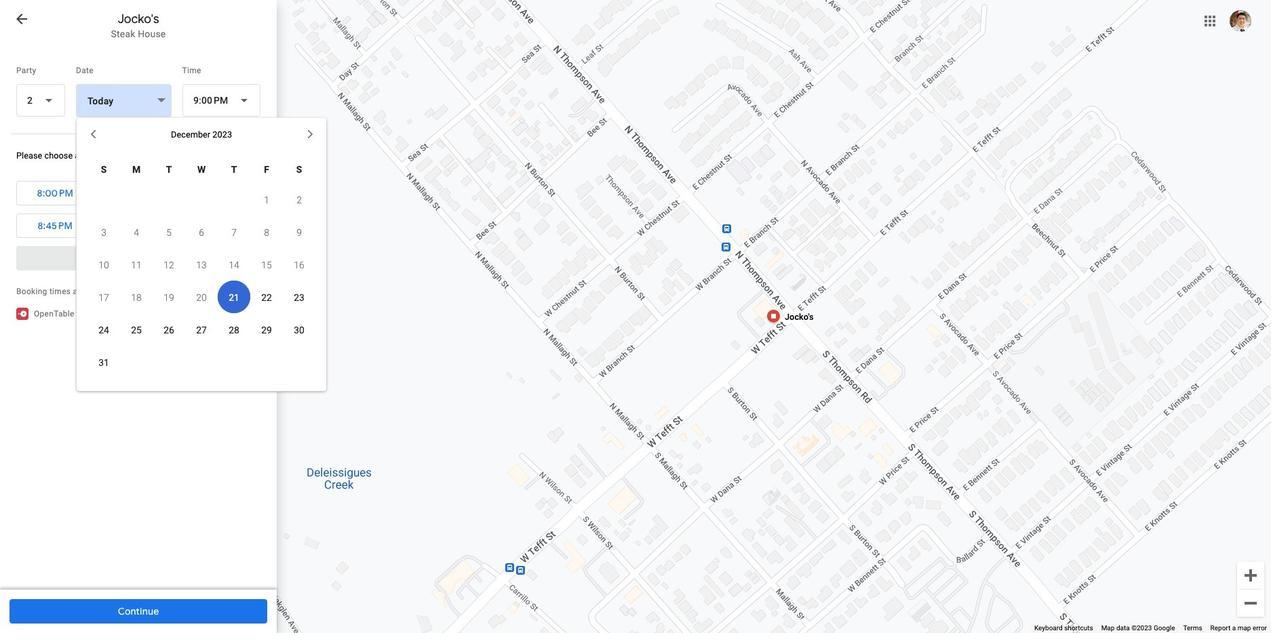 Task type: locate. For each thing, give the bounding box(es) containing it.
heading
[[0, 11, 277, 27]]

None field
[[16, 84, 65, 117], [182, 84, 260, 117], [16, 84, 65, 117], [182, 84, 260, 117]]

map region
[[270, 0, 1271, 633]]



Task type: vqa. For each thing, say whether or not it's contained in the screenshot.
Tue, Jan 2 element in the bottom left of the page
no



Task type: describe. For each thing, give the bounding box(es) containing it.
back image
[[14, 11, 30, 27]]

google account: tommy hong  
(tommy.hong@adept.ai) image
[[1230, 10, 1251, 32]]

opentable image
[[16, 308, 28, 320]]



